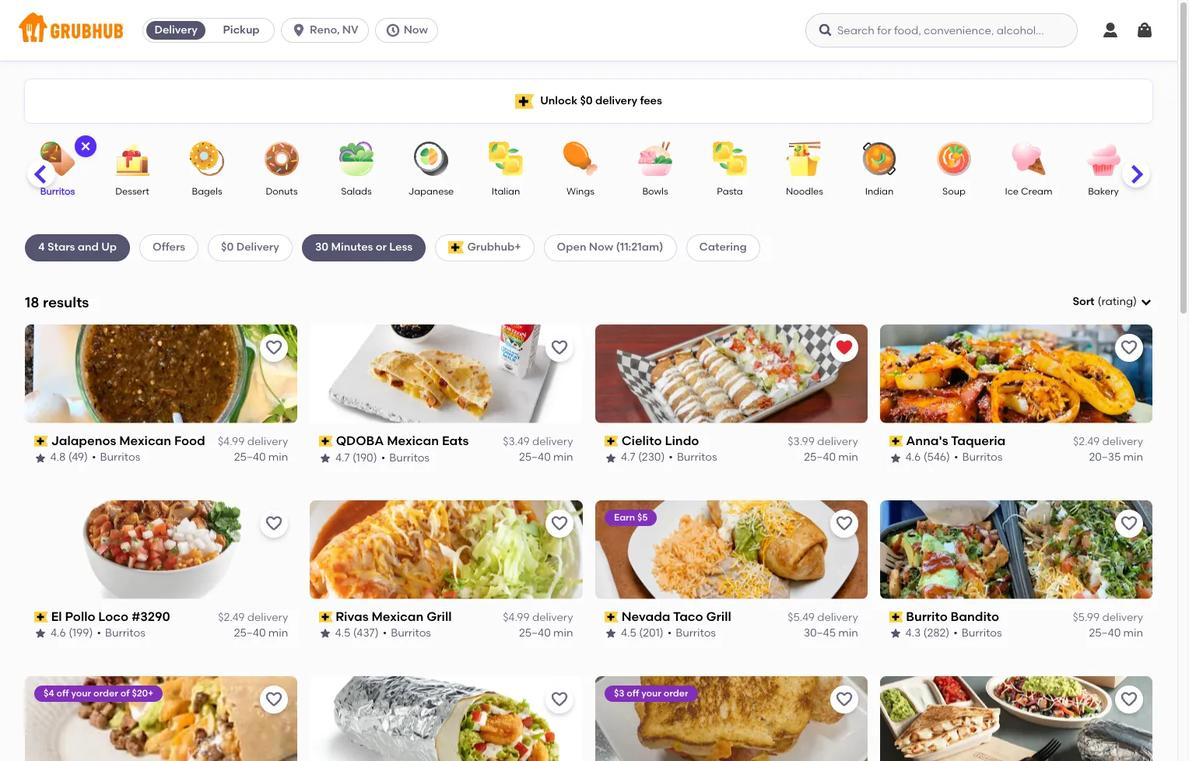 Task type: vqa. For each thing, say whether or not it's contained in the screenshot.


Task type: locate. For each thing, give the bounding box(es) containing it.
donuts image
[[254, 142, 309, 176]]

25–40 min for burrito bandito
[[1089, 627, 1143, 640]]

reno, nv button
[[281, 18, 375, 43]]

4.5 down rivas
[[336, 627, 351, 640]]

ice cream
[[1005, 186, 1052, 197]]

indian
[[865, 186, 894, 197]]

• for jalapenos
[[92, 451, 96, 464]]

$2.49 for el pollo loco #3290
[[218, 611, 245, 624]]

order right the $3
[[663, 688, 688, 698]]

(190)
[[353, 451, 377, 464]]

• down anna's taqueria
[[954, 451, 958, 464]]

1 vertical spatial $4.99
[[503, 611, 530, 624]]

nevada taco grill
[[621, 609, 731, 624]]

• burritos down lindo
[[668, 451, 717, 464]]

mexican
[[119, 433, 171, 448], [387, 433, 439, 448], [372, 609, 424, 624]]

mexican for rivas
[[372, 609, 424, 624]]

1 grill from the left
[[427, 609, 452, 624]]

$0
[[580, 94, 593, 107], [221, 241, 234, 254]]

2 grill from the left
[[706, 609, 731, 624]]

cielito
[[621, 433, 661, 448]]

0 vertical spatial $4.99 delivery
[[218, 435, 288, 448]]

0 vertical spatial 4.6
[[906, 451, 921, 464]]

star icon image left 4.5 (201)
[[604, 628, 617, 640]]

0 horizontal spatial your
[[71, 688, 91, 698]]

Search for food, convenience, alcohol... search field
[[805, 13, 1078, 47]]

0 vertical spatial subscription pass image
[[889, 436, 903, 447]]

1 vertical spatial $2.49 delivery
[[218, 611, 288, 624]]

• down 'nevada taco grill'
[[667, 627, 671, 640]]

pasta image
[[703, 142, 757, 176]]

1 horizontal spatial $0
[[580, 94, 593, 107]]

1 horizontal spatial $4.99
[[503, 611, 530, 624]]

1 horizontal spatial grill
[[706, 609, 731, 624]]

• burritos down jalapenos mexican food on the left
[[92, 451, 141, 464]]

2 subscription pass image from the top
[[889, 612, 903, 623]]

jalapenos mexican food logo image
[[25, 324, 297, 423]]

mexican left eats
[[387, 433, 439, 448]]

$4 off your order of $20+
[[44, 688, 154, 698]]

sort
[[1073, 295, 1095, 308]]

sort ( rating )
[[1073, 295, 1137, 308]]

0 horizontal spatial grill
[[427, 609, 452, 624]]

2 4.7 from the left
[[621, 451, 635, 464]]

delivery for el pollo loco #3290
[[247, 611, 288, 624]]

min for anna's taqueria
[[1123, 451, 1143, 464]]

0 horizontal spatial 4.7
[[336, 451, 350, 464]]

delivery
[[154, 23, 197, 37], [236, 241, 279, 254]]

burritos down bandito
[[962, 627, 1002, 640]]

save this restaurant button
[[260, 334, 288, 362], [545, 334, 573, 362], [1115, 334, 1143, 362], [260, 509, 288, 537], [545, 509, 573, 537], [830, 509, 858, 537], [1115, 509, 1143, 537], [260, 685, 288, 713], [545, 685, 573, 713], [830, 685, 858, 713], [1115, 685, 1143, 713]]

save this restaurant button for burrito bandito logo at the bottom right
[[1115, 509, 1143, 537]]

$0 right offers on the left of the page
[[221, 241, 234, 254]]

subscription pass image left 'nevada'
[[604, 612, 618, 623]]

subscription pass image left burrito
[[889, 612, 903, 623]]

0 horizontal spatial svg image
[[1101, 21, 1120, 40]]

off for $4
[[56, 688, 69, 698]]

star icon image
[[34, 452, 47, 464], [319, 452, 332, 464], [604, 452, 617, 464], [889, 452, 902, 464], [34, 628, 47, 640], [319, 628, 332, 640], [604, 628, 617, 640], [889, 628, 902, 640]]

2 order from the left
[[663, 688, 688, 698]]

dessert image
[[105, 142, 160, 176]]

svg image
[[1101, 21, 1120, 40], [1135, 21, 1154, 40]]

star icon image left 4.7 (190)
[[319, 452, 332, 464]]

2 svg image from the left
[[1135, 21, 1154, 40]]

• burritos for burrito
[[954, 627, 1002, 640]]

4.6
[[906, 451, 921, 464], [51, 627, 66, 640]]

• burritos down bandito
[[954, 627, 1002, 640]]

• for qdoba
[[381, 451, 386, 464]]

(282)
[[924, 627, 950, 640]]

4.6 down anna's
[[906, 451, 921, 464]]

$2.49 delivery for anna's taqueria
[[1073, 435, 1143, 448]]

• for anna's
[[954, 451, 958, 464]]

bakery image
[[1076, 142, 1131, 176]]

your for $3
[[641, 688, 661, 698]]

subscription pass image left cielito
[[604, 436, 618, 447]]

• right '(199)'
[[97, 627, 101, 640]]

0 horizontal spatial $2.49 delivery
[[218, 611, 288, 624]]

• right (190)
[[381, 451, 386, 464]]

subscription pass image for rivas mexican grill
[[319, 612, 333, 623]]

dessert
[[115, 186, 149, 197]]

delivery for qdoba mexican eats
[[532, 435, 573, 448]]

0 horizontal spatial $4.99 delivery
[[218, 435, 288, 448]]

save this restaurant image for the chipotle logo on the right
[[1120, 690, 1138, 709]]

0 horizontal spatial now
[[404, 23, 428, 37]]

star icon image for cielito lindo
[[604, 452, 617, 464]]

el pollo loco #3290 logo image
[[25, 500, 297, 599]]

pickup button
[[209, 18, 274, 43]]

•
[[92, 451, 96, 464], [381, 451, 386, 464], [668, 451, 673, 464], [954, 451, 958, 464], [97, 627, 101, 640], [383, 627, 387, 640], [667, 627, 671, 640], [954, 627, 958, 640]]

25–40 min for cielito lindo
[[804, 451, 858, 464]]

grill right taco
[[706, 609, 731, 624]]

burritos down rivas mexican grill at bottom left
[[391, 627, 432, 640]]

subscription pass image left anna's
[[889, 436, 903, 447]]

mexican left food on the bottom of page
[[119, 433, 171, 448]]

1 vertical spatial 4.6
[[51, 627, 66, 640]]

25–40 min for el pollo loco #3290
[[234, 627, 288, 640]]

18 results
[[25, 293, 89, 311]]

stars
[[47, 241, 75, 254]]

svg image inside "reno, nv" button
[[291, 23, 307, 38]]

1 horizontal spatial $2.49 delivery
[[1073, 435, 1143, 448]]

italian image
[[479, 142, 533, 176]]

• right "(437)"
[[383, 627, 387, 640]]

delivery for cielito lindo
[[817, 435, 858, 448]]

1 horizontal spatial order
[[663, 688, 688, 698]]

0 horizontal spatial order
[[93, 688, 118, 698]]

svg image inside field
[[1140, 296, 1152, 308]]

0 horizontal spatial $4.99
[[218, 435, 245, 448]]

bagels
[[192, 186, 222, 197]]

$3.99
[[788, 435, 815, 448]]

4.6 down el
[[51, 627, 66, 640]]

4.7 for qdoba mexican eats
[[336, 451, 350, 464]]

star icon image left 4.3
[[889, 628, 902, 640]]

0 vertical spatial now
[[404, 23, 428, 37]]

none field containing sort
[[1073, 294, 1152, 310]]

2 off from the left
[[626, 688, 639, 698]]

subscription pass image
[[889, 436, 903, 447], [889, 612, 903, 623]]

0 vertical spatial $2.49
[[1073, 435, 1100, 448]]

min for jalapenos mexican food
[[268, 451, 288, 464]]

• for cielito
[[668, 451, 673, 464]]

$3.99 delivery
[[788, 435, 858, 448]]

$3.49
[[503, 435, 530, 448]]

grubhub plus flag logo image
[[515, 94, 534, 109], [448, 242, 464, 254]]

(201)
[[639, 627, 663, 640]]

4.8
[[51, 451, 66, 464]]

save this restaurant button for jalapenos mexican food logo
[[260, 334, 288, 362]]

save this restaurant image for qdoba mexican eats
[[550, 338, 568, 357]]

1 horizontal spatial your
[[641, 688, 661, 698]]

subscription pass image left el
[[34, 612, 48, 623]]

italian
[[492, 186, 520, 197]]

4.7
[[336, 451, 350, 464], [621, 451, 635, 464]]

(230)
[[638, 451, 664, 464]]

burrito
[[906, 609, 948, 624]]

your
[[71, 688, 91, 698], [641, 688, 661, 698]]

• burritos
[[92, 451, 141, 464], [381, 451, 430, 464], [668, 451, 717, 464], [954, 451, 1003, 464], [97, 627, 145, 640], [383, 627, 432, 640], [667, 627, 715, 640], [954, 627, 1002, 640]]

save this restaurant button for anna's taqueria logo
[[1115, 334, 1143, 362]]

star icon image left 4.6 (546)
[[889, 452, 902, 464]]

1 vertical spatial $2.49
[[218, 611, 245, 624]]

1 horizontal spatial 4.6
[[906, 451, 921, 464]]

$2.49
[[1073, 435, 1100, 448], [218, 611, 245, 624]]

svg image
[[291, 23, 307, 38], [385, 23, 400, 38], [818, 23, 833, 38], [79, 140, 92, 153], [1140, 296, 1152, 308]]

0 horizontal spatial $0
[[221, 241, 234, 254]]

• burritos down qdoba mexican eats
[[381, 451, 430, 464]]

1 horizontal spatial now
[[589, 241, 613, 254]]

grill for rivas mexican grill
[[427, 609, 452, 624]]

qdoba mexican eats logo image
[[310, 324, 582, 423]]

order left of
[[93, 688, 118, 698]]

subscription pass image left jalapenos
[[34, 436, 48, 447]]

subscription pass image
[[34, 436, 48, 447], [319, 436, 333, 447], [604, 436, 618, 447], [34, 612, 48, 623], [319, 612, 333, 623], [604, 612, 618, 623]]

4.6 for el
[[51, 627, 66, 640]]

$2.49 delivery
[[1073, 435, 1143, 448], [218, 611, 288, 624]]

cream
[[1021, 186, 1052, 197]]

star icon image left 4.5 (437)
[[319, 628, 332, 640]]

main navigation navigation
[[0, 0, 1177, 61]]

burritos image
[[30, 142, 85, 176]]

soup image
[[927, 142, 981, 176]]

25–40 min for qdoba mexican eats
[[519, 451, 573, 464]]

0 horizontal spatial 4.6
[[51, 627, 66, 640]]

4.7 for cielito lindo
[[621, 451, 635, 464]]

0 vertical spatial grubhub plus flag logo image
[[515, 94, 534, 109]]

1 horizontal spatial off
[[626, 688, 639, 698]]

1 vertical spatial delivery
[[236, 241, 279, 254]]

grubhub plus flag logo image left grubhub+
[[448, 242, 464, 254]]

off right the $4
[[56, 688, 69, 698]]

1 subscription pass image from the top
[[889, 436, 903, 447]]

4.7 down cielito
[[621, 451, 635, 464]]

$0 right unlock at left
[[580, 94, 593, 107]]

off right the $3
[[626, 688, 639, 698]]

$5.49
[[788, 611, 815, 624]]

1 vertical spatial now
[[589, 241, 613, 254]]

$2.49 delivery for el pollo loco #3290
[[218, 611, 288, 624]]

0 horizontal spatial $2.49
[[218, 611, 245, 624]]

bakery
[[1088, 186, 1119, 197]]

4.5 for rivas mexican grill
[[336, 627, 351, 640]]

1 vertical spatial subscription pass image
[[889, 612, 903, 623]]

min for cielito lindo
[[838, 451, 858, 464]]

1 vertical spatial $4.99 delivery
[[503, 611, 573, 624]]

• right (230)
[[668, 451, 673, 464]]

star icon image for nevada taco grill
[[604, 628, 617, 640]]

jalapenos
[[51, 433, 116, 448]]

pollo
[[65, 609, 95, 624]]

burritos for el pollo loco #3290
[[105, 627, 145, 640]]

0 vertical spatial $2.49 delivery
[[1073, 435, 1143, 448]]

noodles image
[[777, 142, 832, 176]]

star icon image for burrito bandito
[[889, 628, 902, 640]]

delivery
[[595, 94, 637, 107], [247, 435, 288, 448], [532, 435, 573, 448], [817, 435, 858, 448], [1102, 435, 1143, 448], [247, 611, 288, 624], [532, 611, 573, 624], [817, 611, 858, 624], [1102, 611, 1143, 624]]

20–35
[[1089, 451, 1121, 464]]

25–40 min
[[234, 451, 288, 464], [519, 451, 573, 464], [804, 451, 858, 464], [234, 627, 288, 640], [519, 627, 573, 640], [1089, 627, 1143, 640]]

4.5 for nevada taco grill
[[621, 627, 636, 640]]

grubhub plus flag logo image for grubhub+
[[448, 242, 464, 254]]

2 your from the left
[[641, 688, 661, 698]]

save this restaurant button for rivas mexican grill logo
[[545, 509, 573, 537]]

1 horizontal spatial $2.49
[[1073, 435, 1100, 448]]

delivery down "donuts"
[[236, 241, 279, 254]]

star icon image left 4.6 (199)
[[34, 628, 47, 640]]

rating
[[1101, 295, 1133, 308]]

• burritos for jalapenos
[[92, 451, 141, 464]]

4.7 left (190)
[[336, 451, 350, 464]]

4
[[38, 241, 45, 254]]

burritos for rivas mexican grill
[[391, 627, 432, 640]]

1 4.5 from the left
[[336, 627, 351, 640]]

• for rivas
[[383, 627, 387, 640]]

pasta
[[717, 186, 743, 197]]

order
[[93, 688, 118, 698], [663, 688, 688, 698]]

None field
[[1073, 294, 1152, 310]]

grill down rivas mexican grill logo
[[427, 609, 452, 624]]

$4.99 delivery
[[218, 435, 288, 448], [503, 611, 573, 624]]

0 horizontal spatial delivery
[[154, 23, 197, 37]]

1 horizontal spatial 4.5
[[621, 627, 636, 640]]

• burritos down taqueria
[[954, 451, 1003, 464]]

subscription pass image left rivas
[[319, 612, 333, 623]]

0 horizontal spatial off
[[56, 688, 69, 698]]

• down "burrito bandito"
[[954, 627, 958, 640]]

0 horizontal spatial grubhub plus flag logo image
[[448, 242, 464, 254]]

now
[[404, 23, 428, 37], [589, 241, 613, 254]]

burritos down jalapenos mexican food on the left
[[100, 451, 141, 464]]

1 vertical spatial $0
[[221, 241, 234, 254]]

$4.99 delivery for jalapenos mexican food
[[218, 435, 288, 448]]

0 vertical spatial delivery
[[154, 23, 197, 37]]

burritos down taqueria
[[962, 451, 1003, 464]]

min
[[268, 451, 288, 464], [553, 451, 573, 464], [838, 451, 858, 464], [1123, 451, 1143, 464], [268, 627, 288, 640], [553, 627, 573, 640], [838, 627, 858, 640], [1123, 627, 1143, 640]]

1 horizontal spatial svg image
[[1135, 21, 1154, 40]]

1 4.7 from the left
[[336, 451, 350, 464]]

pickup
[[223, 23, 260, 37]]

25–40 min for rivas mexican grill
[[519, 627, 573, 640]]

2 4.5 from the left
[[621, 627, 636, 640]]

$4.99 for grill
[[503, 611, 530, 624]]

4.5 (201)
[[621, 627, 663, 640]]

mexican for jalapenos
[[119, 433, 171, 448]]

bowls image
[[628, 142, 682, 176]]

food
[[174, 433, 205, 448]]

4.5 left (201)
[[621, 627, 636, 640]]

1 order from the left
[[93, 688, 118, 698]]

(49)
[[69, 451, 88, 464]]

save this restaurant image for anna's taqueria
[[1120, 338, 1138, 357]]

• for burrito
[[954, 627, 958, 640]]

subscription pass image left qdoba at the left bottom of page
[[319, 436, 333, 447]]

1 horizontal spatial grubhub plus flag logo image
[[515, 94, 534, 109]]

delivery left pickup
[[154, 23, 197, 37]]

eats
[[442, 433, 469, 448]]

star icon image left 4.8
[[34, 452, 47, 464]]

25–40 min for jalapenos mexican food
[[234, 451, 288, 464]]

1 svg image from the left
[[1101, 21, 1120, 40]]

save this restaurant image
[[265, 338, 283, 357], [835, 514, 853, 533], [1120, 514, 1138, 533], [265, 690, 283, 709], [1120, 690, 1138, 709]]

(437)
[[354, 627, 379, 640]]

1 horizontal spatial 4.7
[[621, 451, 635, 464]]

now right the open
[[589, 241, 613, 254]]

1 horizontal spatial delivery
[[236, 241, 279, 254]]

subscription pass image for cielito lindo
[[604, 436, 618, 447]]

burrito bandito logo image
[[880, 500, 1152, 599]]

$0 delivery
[[221, 241, 279, 254]]

1 your from the left
[[71, 688, 91, 698]]

delivery inside button
[[154, 23, 197, 37]]

$4
[[44, 688, 54, 698]]

• for nevada
[[667, 627, 671, 640]]

burritos down lindo
[[677, 451, 717, 464]]

1 vertical spatial grubhub plus flag logo image
[[448, 242, 464, 254]]

mexican up "(437)"
[[372, 609, 424, 624]]

4.7 (190)
[[336, 451, 377, 464]]

$4.99 for food
[[218, 435, 245, 448]]

burritos
[[40, 186, 75, 197], [100, 451, 141, 464], [389, 451, 430, 464], [677, 451, 717, 464], [962, 451, 1003, 464], [105, 627, 145, 640], [391, 627, 432, 640], [675, 627, 715, 640], [962, 627, 1002, 640]]

• right the (49)
[[92, 451, 96, 464]]

burritos down burritos image
[[40, 186, 75, 197]]

4.3
[[906, 627, 921, 640]]

0 vertical spatial $4.99
[[218, 435, 245, 448]]

burritos down taco
[[675, 627, 715, 640]]

$5.99
[[1073, 611, 1100, 624]]

1 off from the left
[[56, 688, 69, 698]]

• burritos down rivas mexican grill at bottom left
[[383, 627, 432, 640]]

• burritos down loco
[[97, 627, 145, 640]]

1 horizontal spatial $4.99 delivery
[[503, 611, 573, 624]]

grill
[[427, 609, 452, 624], [706, 609, 731, 624]]

taqueria
[[951, 433, 1006, 448]]

25–40 for burrito bandito
[[1089, 627, 1121, 640]]

burritos down loco
[[105, 627, 145, 640]]

save this restaurant image for el pollo loco #3290
[[265, 514, 283, 533]]

star icon image for el pollo loco #3290
[[34, 628, 47, 640]]

• burritos down taco
[[667, 627, 715, 640]]

burritos for cielito lindo
[[677, 451, 717, 464]]

now right nv
[[404, 23, 428, 37]]

minutes
[[331, 241, 373, 254]]

0 horizontal spatial 4.5
[[336, 627, 351, 640]]

your right the $3
[[641, 688, 661, 698]]

qdoba mexican eats
[[336, 433, 469, 448]]

grubhub plus flag logo image left unlock at left
[[515, 94, 534, 109]]

star icon image left "4.7 (230)"
[[604, 452, 617, 464]]

rivas
[[336, 609, 369, 624]]

$20+
[[132, 688, 154, 698]]

save this restaurant image
[[550, 338, 568, 357], [1120, 338, 1138, 357], [265, 514, 283, 533], [550, 514, 568, 533], [550, 690, 568, 709], [835, 690, 853, 709]]

your right the $4
[[71, 688, 91, 698]]

grill for nevada taco grill
[[706, 609, 731, 624]]

burritos down qdoba mexican eats
[[389, 451, 430, 464]]



Task type: describe. For each thing, give the bounding box(es) containing it.
soup
[[942, 186, 966, 197]]

japanese image
[[404, 142, 458, 176]]

open
[[557, 241, 586, 254]]

25–40 for jalapenos mexican food
[[234, 451, 266, 464]]

burritos for burrito bandito
[[962, 627, 1002, 640]]

delivery for anna's taqueria
[[1102, 435, 1143, 448]]

fees
[[640, 94, 662, 107]]

or
[[376, 241, 387, 254]]

burritos for qdoba mexican eats
[[389, 451, 430, 464]]

cafe capello logo image
[[595, 676, 867, 761]]

• burritos for cielito
[[668, 451, 717, 464]]

less
[[389, 241, 413, 254]]

mexican for qdoba
[[387, 433, 439, 448]]

salads
[[341, 186, 372, 197]]

$3
[[614, 688, 624, 698]]

$3.49 delivery
[[503, 435, 573, 448]]

jalapenos mexican food
[[51, 433, 205, 448]]

results
[[43, 293, 89, 311]]

rivas mexican grill
[[336, 609, 452, 624]]

(11:21am)
[[616, 241, 663, 254]]

delivery for jalapenos mexican food
[[247, 435, 288, 448]]

30–45
[[804, 627, 836, 640]]

lindo
[[664, 433, 699, 448]]

delivery for nevada taco grill
[[817, 611, 858, 624]]

bagels image
[[180, 142, 234, 176]]

donuts
[[266, 186, 298, 197]]

nevada
[[621, 609, 670, 624]]

saved restaurant button
[[830, 334, 858, 362]]

bowls
[[642, 186, 668, 197]]

)
[[1133, 295, 1137, 308]]

(546)
[[924, 451, 950, 464]]

(
[[1098, 295, 1101, 308]]

cielito lindo
[[621, 433, 699, 448]]

save this restaurant image for burrito bandito logo at the bottom right
[[1120, 514, 1138, 533]]

18
[[25, 293, 39, 311]]

save this restaurant button for el pollo loco #3290 logo
[[260, 509, 288, 537]]

subscription pass image for burrito bandito
[[889, 612, 903, 623]]

star icon image for anna's taqueria
[[889, 452, 902, 464]]

unlock $0 delivery fees
[[540, 94, 662, 107]]

• for el
[[97, 627, 101, 640]]

el pollo loco #3290
[[51, 609, 170, 624]]

anna's
[[906, 433, 948, 448]]

open now (11:21am)
[[557, 241, 663, 254]]

svg image inside the now button
[[385, 23, 400, 38]]

• burritos for rivas
[[383, 627, 432, 640]]

4 stars and up
[[38, 241, 117, 254]]

bandito
[[951, 609, 999, 624]]

off for $3
[[626, 688, 639, 698]]

20–35 min
[[1089, 451, 1143, 464]]

• burritos for nevada
[[667, 627, 715, 640]]

noodles
[[786, 186, 823, 197]]

unlock
[[540, 94, 577, 107]]

star icon image for rivas mexican grill
[[319, 628, 332, 640]]

reno,
[[310, 23, 340, 37]]

save this restaurant image for rivas mexican grill
[[550, 514, 568, 533]]

loco
[[98, 609, 128, 624]]

taco
[[673, 609, 703, 624]]

4.8 (49)
[[51, 451, 88, 464]]

min for rivas mexican grill
[[553, 627, 573, 640]]

up
[[101, 241, 117, 254]]

30
[[315, 241, 329, 254]]

ice cream image
[[1002, 142, 1056, 176]]

reno, nv
[[310, 23, 358, 37]]

anna's taqueria logo image
[[880, 324, 1152, 423]]

4.6 for anna's
[[906, 451, 921, 464]]

• burritos for anna's
[[954, 451, 1003, 464]]

burritos for anna's taqueria
[[962, 451, 1003, 464]]

rivas mexican grill logo image
[[310, 500, 582, 599]]

burritos for jalapenos mexican food
[[100, 451, 141, 464]]

order for $3 off your order
[[663, 688, 688, 698]]

30–45 min
[[804, 627, 858, 640]]

25–40 for el pollo loco #3290
[[234, 627, 266, 640]]

$4.99 delivery for rivas mexican grill
[[503, 611, 573, 624]]

saved restaurant image
[[835, 338, 853, 357]]

indian image
[[852, 142, 907, 176]]

seafood image
[[1151, 142, 1189, 176]]

earn
[[614, 512, 635, 523]]

delivery for burrito bandito
[[1102, 611, 1143, 624]]

nevada taco grill  logo image
[[25, 676, 297, 761]]

your for $4
[[71, 688, 91, 698]]

$5
[[637, 512, 647, 523]]

del taco logo image
[[310, 676, 582, 761]]

0 vertical spatial $0
[[580, 94, 593, 107]]

order for $4 off your order of $20+
[[93, 688, 118, 698]]

4.5 (437)
[[336, 627, 379, 640]]

• burritos for el
[[97, 627, 145, 640]]

$5.49 delivery
[[788, 611, 858, 624]]

4.6 (546)
[[906, 451, 950, 464]]

offers
[[153, 241, 185, 254]]

subscription pass image for jalapenos mexican food
[[34, 436, 48, 447]]

catering
[[699, 241, 747, 254]]

(199)
[[69, 627, 93, 640]]

earn $5
[[614, 512, 647, 523]]

chipotle logo image
[[880, 676, 1152, 761]]

nevada taco grill logo image
[[595, 500, 867, 599]]

subscription pass image for el pollo loco #3290
[[34, 612, 48, 623]]

min for el pollo loco #3290
[[268, 627, 288, 640]]

save this restaurant button for qdoba mexican eats logo
[[545, 334, 573, 362]]

#3290
[[131, 609, 170, 624]]

star icon image for jalapenos mexican food
[[34, 452, 47, 464]]

nv
[[342, 23, 358, 37]]

min for nevada taco grill
[[838, 627, 858, 640]]

qdoba
[[336, 433, 384, 448]]

25–40 for cielito lindo
[[804, 451, 836, 464]]

wings image
[[553, 142, 608, 176]]

burrito bandito
[[906, 609, 999, 624]]

save this restaurant button for the chipotle logo on the right
[[1115, 685, 1143, 713]]

$2.49 for anna's taqueria
[[1073, 435, 1100, 448]]

delivery for rivas mexican grill
[[532, 611, 573, 624]]

• burritos for qdoba
[[381, 451, 430, 464]]

star icon image for qdoba mexican eats
[[319, 452, 332, 464]]

save this restaurant image for jalapenos mexican food logo
[[265, 338, 283, 357]]

cielito lindo logo image
[[595, 324, 867, 423]]

ice
[[1005, 186, 1019, 197]]

min for burrito bandito
[[1123, 627, 1143, 640]]

save this restaurant button for del taco logo
[[545, 685, 573, 713]]

25–40 for rivas mexican grill
[[519, 627, 551, 640]]

now inside the now button
[[404, 23, 428, 37]]

el
[[51, 609, 62, 624]]

wings
[[567, 186, 594, 197]]

30 minutes or less
[[315, 241, 413, 254]]

grubhub plus flag logo image for unlock $0 delivery fees
[[515, 94, 534, 109]]

$3 off your order
[[614, 688, 688, 698]]

4.3 (282)
[[906, 627, 950, 640]]

burritos for nevada taco grill
[[675, 627, 715, 640]]

grubhub+
[[467, 241, 521, 254]]

4.6 (199)
[[51, 627, 93, 640]]

salads image
[[329, 142, 384, 176]]

subscription pass image for qdoba mexican eats
[[319, 436, 333, 447]]

japanese
[[408, 186, 454, 197]]

subscription pass image for nevada taco grill
[[604, 612, 618, 623]]

anna's taqueria
[[906, 433, 1006, 448]]



